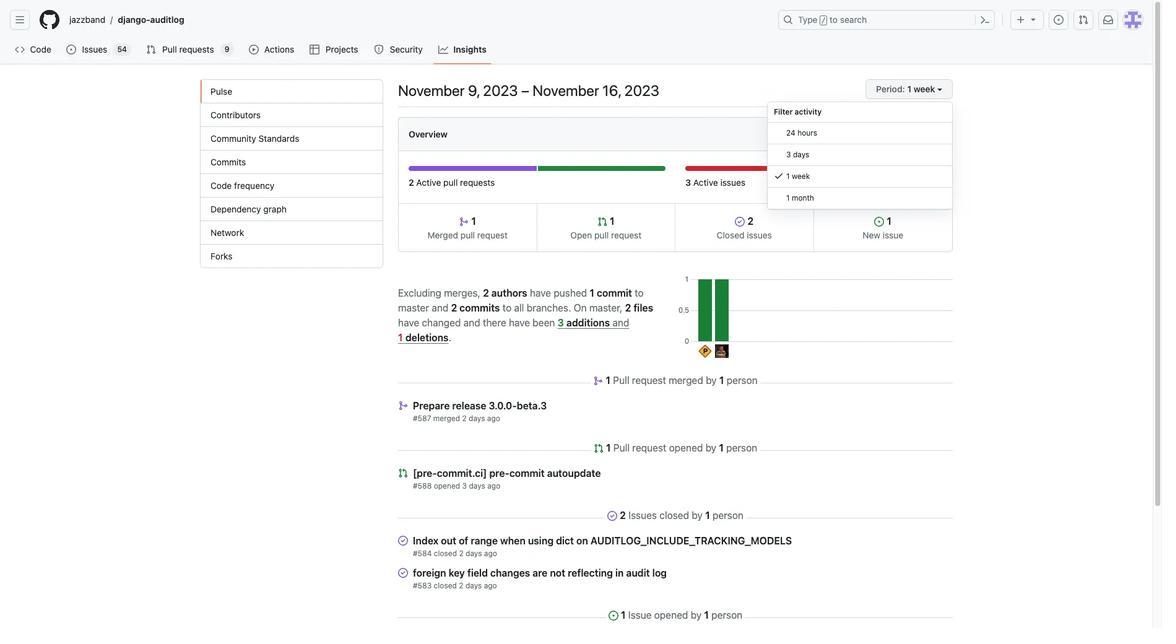 Task type: vqa. For each thing, say whether or not it's contained in the screenshot.
AGO within the The '[Pre-Commit.Ci] Pre-Commit Autoupdate #588 Opened 3 Days Ago'
yes



Task type: describe. For each thing, give the bounding box(es) containing it.
index out of range when using dict on auditlog_include_tracking_models #584 closed 2 days ago
[[413, 535, 792, 558]]

3 inside 2 commits to all branches.   on master, 2 files have changed and there have been 3 additions and 1 deletions .
[[558, 317, 564, 328]]

2 active pull requests
[[409, 177, 495, 188]]

auditlog
[[150, 14, 184, 25]]

closed inside "foreign key field changes are not reflecting in audit log #583 closed 2 days ago"
[[434, 581, 457, 590]]

closed issues
[[717, 230, 772, 240]]

to inside to master and
[[635, 287, 644, 298]]

autoupdate
[[547, 468, 601, 479]]

pull for open
[[595, 230, 609, 240]]

days inside menu
[[793, 150, 810, 159]]

shield image
[[374, 45, 384, 55]]

active for pull
[[417, 177, 441, 188]]

2 up closed issues
[[745, 216, 754, 227]]

actions link
[[244, 40, 300, 59]]

9,
[[468, 82, 480, 99]]

all
[[514, 302, 524, 313]]

pull for 1 pull request merged by 1 person
[[613, 375, 630, 386]]

1 horizontal spatial git merge image
[[459, 217, 469, 227]]

in
[[616, 567, 624, 579]]

issue
[[883, 230, 904, 240]]

1 vertical spatial requests
[[460, 177, 495, 188]]

filter
[[774, 107, 793, 116]]

homepage image
[[40, 10, 59, 30]]

dependency graph
[[211, 204, 287, 214]]

2 2023 from the left
[[625, 82, 660, 99]]

–
[[522, 82, 530, 99]]

master,
[[590, 302, 623, 313]]

2 inside index out of range when using dict on auditlog_include_tracking_models #584 closed 2 days ago
[[459, 549, 464, 558]]

security link
[[369, 40, 429, 59]]

there
[[483, 317, 506, 328]]

using
[[528, 535, 554, 546]]

hours
[[798, 128, 818, 138]]

foreign
[[413, 567, 446, 579]]

closed
[[717, 230, 745, 240]]

excluding
[[398, 287, 442, 298]]

code frequency
[[211, 180, 275, 191]]

been
[[533, 317, 555, 328]]

new
[[863, 230, 881, 240]]

1 week link
[[768, 166, 953, 188]]

insights
[[454, 44, 487, 55]]

dependency graph link
[[201, 198, 383, 221]]

ago inside prepare release 3.0.0-beta.3 #587 merged 2 days ago
[[487, 414, 500, 423]]

table image
[[310, 45, 320, 55]]

plus image
[[1016, 15, 1026, 25]]

and inside to master and
[[432, 302, 449, 313]]

index out of range when using dict on auditlog_include_tracking_models link
[[413, 535, 792, 546]]

forks link
[[201, 245, 383, 268]]

commits
[[460, 302, 500, 313]]

#583
[[413, 581, 432, 590]]

audit
[[626, 567, 650, 579]]

type
[[798, 14, 818, 25]]

standards
[[259, 133, 299, 144]]

#587
[[413, 414, 431, 423]]

git pull request image right 54
[[146, 45, 156, 55]]

community standards
[[211, 133, 299, 144]]

auditlog_include_tracking_models
[[591, 535, 792, 546]]

merged pull request
[[428, 230, 508, 240]]

1 month link
[[768, 188, 953, 209]]

commit.ci]
[[437, 468, 487, 479]]

request for merged pull request
[[477, 230, 508, 240]]

git pull request image up autoupdate
[[594, 444, 604, 453]]

.
[[449, 332, 452, 343]]

when
[[500, 535, 526, 546]]

list containing jazzband
[[64, 10, 771, 30]]

issue
[[628, 610, 652, 621]]

master
[[398, 302, 429, 313]]

pushed
[[554, 287, 587, 298]]

key
[[449, 567, 465, 579]]

out
[[441, 535, 457, 546]]

activity
[[795, 107, 822, 116]]

actions
[[264, 44, 294, 55]]

forks
[[211, 251, 233, 261]]

november 9, 2023 – november 16, 2023
[[398, 82, 660, 99]]

code frequency link
[[201, 174, 383, 198]]

2 commits to all branches.   on master, 2 files have changed and there have been 3 additions and 1 deletions .
[[398, 302, 654, 343]]

authors
[[492, 287, 528, 298]]

#584
[[413, 549, 432, 558]]

1 horizontal spatial merged
[[669, 375, 704, 386]]

days inside "foreign key field changes are not reflecting in audit log #583 closed 2 days ago"
[[466, 581, 482, 590]]

of
[[459, 535, 469, 546]]

community
[[211, 133, 256, 144]]

2 right issue closed icon
[[620, 510, 626, 521]]

security
[[390, 44, 423, 55]]

range
[[471, 535, 498, 546]]

pull requests
[[162, 44, 214, 55]]

1 2023 from the left
[[483, 82, 518, 99]]

network
[[211, 227, 244, 238]]

frequency
[[234, 180, 275, 191]]

closed inside index out of range when using dict on auditlog_include_tracking_models #584 closed 2 days ago
[[434, 549, 457, 558]]

/ for jazzband
[[110, 15, 113, 25]]

dependency
[[211, 204, 261, 214]]

additions
[[567, 317, 610, 328]]

0 horizontal spatial issues
[[82, 44, 107, 55]]

ago inside [pre-commit.ci] pre-commit autoupdate #588 opened 3 days ago
[[488, 481, 501, 491]]

0 horizontal spatial pull
[[444, 177, 458, 188]]

request for open pull request
[[611, 230, 642, 240]]

merges,
[[444, 287, 481, 298]]

0 vertical spatial pull
[[162, 44, 177, 55]]

1 inside popup button
[[908, 84, 912, 94]]

2 left files
[[625, 302, 631, 313]]

/ for type
[[822, 16, 826, 25]]

1 month
[[787, 193, 814, 203]]

request for 1 pull request merged by 1 person
[[632, 375, 666, 386]]

opened inside [pre-commit.ci] pre-commit autoupdate #588 opened 3 days ago
[[434, 481, 460, 491]]

code for code frequency
[[211, 180, 232, 191]]



Task type: locate. For each thing, give the bounding box(es) containing it.
1 horizontal spatial code
[[211, 180, 232, 191]]

1 vertical spatial opened
[[434, 481, 460, 491]]

git merge image left prepare
[[398, 401, 408, 411]]

#588
[[413, 481, 432, 491]]

pull for 1 pull request opened by 1 person
[[614, 442, 630, 453]]

2 down release
[[462, 414, 467, 423]]

to inside 2 commits to all branches.   on master, 2 files have changed and there have been 3 additions and 1 deletions .
[[503, 302, 512, 313]]

pre-
[[490, 468, 510, 479]]

active up closed
[[694, 177, 718, 188]]

2 vertical spatial to
[[503, 302, 512, 313]]

november
[[398, 82, 465, 99], [533, 82, 599, 99]]

commit up master,
[[597, 287, 632, 298]]

ago down pre-
[[488, 481, 501, 491]]

2 down the merges,
[[451, 302, 457, 313]]

days inside prepare release 3.0.0-beta.3 #587 merged 2 days ago
[[469, 414, 485, 423]]

1 horizontal spatial 1 week
[[908, 84, 936, 94]]

1 week button
[[866, 79, 953, 99]]

issue opened image for 1
[[609, 611, 619, 621]]

to for 2 commits to all branches.   on master, 2 files have changed and there have been 3 additions and 1 deletions .
[[503, 302, 512, 313]]

0 horizontal spatial november
[[398, 82, 465, 99]]

1 vertical spatial issues
[[629, 510, 657, 521]]

graph image
[[439, 45, 449, 55]]

0 vertical spatial opened
[[669, 442, 703, 453]]

november left 9,
[[398, 82, 465, 99]]

pull up the merged
[[444, 177, 458, 188]]

closed up auditlog_include_tracking_models on the bottom
[[660, 510, 689, 521]]

closed down key
[[434, 581, 457, 590]]

/ left django-
[[110, 15, 113, 25]]

0 horizontal spatial issues
[[721, 177, 746, 188]]

requests up merged pull request
[[460, 177, 495, 188]]

request
[[477, 230, 508, 240], [611, 230, 642, 240], [632, 375, 666, 386], [633, 442, 667, 453]]

9
[[225, 45, 230, 54]]

overview
[[409, 129, 448, 139]]

2 issues         closed by 1 person
[[620, 510, 744, 521]]

issue opened image
[[875, 217, 885, 227]]

1 closed image from the top
[[398, 536, 408, 546]]

0 vertical spatial issues
[[82, 44, 107, 55]]

2 down key
[[459, 581, 464, 590]]

django-
[[118, 14, 150, 25]]

on
[[574, 302, 587, 313]]

git pull request image left [pre-
[[398, 468, 408, 478]]

1 horizontal spatial november
[[533, 82, 599, 99]]

notifications image
[[1104, 15, 1114, 25]]

dict
[[556, 535, 574, 546]]

1 vertical spatial 1 week
[[787, 172, 810, 181]]

commits link
[[201, 151, 383, 174]]

closed image left foreign
[[398, 568, 408, 578]]

changes
[[491, 567, 530, 579]]

are
[[533, 567, 548, 579]]

code for code
[[30, 44, 51, 55]]

requests left the 9
[[179, 44, 214, 55]]

jazzband / django-auditlog
[[69, 14, 184, 25]]

open pull request
[[571, 230, 642, 240]]

1 week inside the 1 week link
[[787, 172, 810, 181]]

[pre-
[[413, 468, 437, 479]]

issues
[[721, 177, 746, 188], [747, 230, 772, 240]]

menu containing filter activity
[[767, 102, 953, 210]]

2 horizontal spatial pull
[[595, 230, 609, 240]]

deletions
[[406, 332, 449, 343]]

network link
[[201, 221, 383, 245]]

to for type / to search
[[830, 14, 838, 25]]

requests
[[179, 44, 214, 55], [460, 177, 495, 188]]

2 vertical spatial issue opened image
[[609, 611, 619, 621]]

days inside [pre-commit.ci] pre-commit autoupdate #588 opened 3 days ago
[[469, 481, 486, 491]]

2 vertical spatial pull
[[614, 442, 630, 453]]

issue opened image for issues
[[67, 45, 76, 55]]

and down commits
[[464, 317, 480, 328]]

days inside index out of range when using dict on auditlog_include_tracking_models #584 closed 2 days ago
[[466, 549, 482, 558]]

code image
[[15, 45, 25, 55]]

git merge image up merged pull request
[[459, 217, 469, 227]]

0 vertical spatial to
[[830, 14, 838, 25]]

1 vertical spatial git merge image
[[398, 401, 408, 411]]

0 horizontal spatial git merge image
[[398, 401, 408, 411]]

/ right type
[[822, 16, 826, 25]]

check image
[[774, 171, 784, 181]]

issue opened image down jazzband link
[[67, 45, 76, 55]]

0 vertical spatial issues
[[721, 177, 746, 188]]

0 vertical spatial issue opened image
[[1054, 15, 1064, 25]]

0 vertical spatial week
[[914, 84, 936, 94]]

prepare
[[413, 400, 450, 411]]

pull right the open
[[595, 230, 609, 240]]

2 horizontal spatial to
[[830, 14, 838, 25]]

issues right issue closed icon
[[629, 510, 657, 521]]

person
[[727, 375, 758, 386], [727, 442, 758, 453], [713, 510, 744, 521], [712, 610, 743, 621]]

0 horizontal spatial code
[[30, 44, 51, 55]]

0 vertical spatial merged
[[669, 375, 704, 386]]

1 horizontal spatial to
[[635, 287, 644, 298]]

and
[[432, 302, 449, 313], [464, 317, 480, 328], [613, 317, 630, 328]]

new issue
[[863, 230, 904, 240]]

2 inside "foreign key field changes are not reflecting in audit log #583 closed 2 days ago"
[[459, 581, 464, 590]]

0 horizontal spatial issue opened image
[[67, 45, 76, 55]]

have down all
[[509, 317, 530, 328]]

/ inside "type / to search"
[[822, 16, 826, 25]]

0 horizontal spatial 2023
[[483, 82, 518, 99]]

opened
[[669, 442, 703, 453], [434, 481, 460, 491], [654, 610, 688, 621]]

0 vertical spatial 1 week
[[908, 84, 936, 94]]

to left all
[[503, 302, 512, 313]]

1 vertical spatial merged
[[434, 414, 460, 423]]

2 down of
[[459, 549, 464, 558]]

2 vertical spatial opened
[[654, 610, 688, 621]]

1 horizontal spatial and
[[464, 317, 480, 328]]

1 vertical spatial issues
[[747, 230, 772, 240]]

week inside popup button
[[914, 84, 936, 94]]

1 vertical spatial to
[[635, 287, 644, 298]]

projects
[[326, 44, 358, 55]]

2023 right 16,
[[625, 82, 660, 99]]

2 down overview
[[409, 177, 414, 188]]

on
[[577, 535, 588, 546]]

pull right the merged
[[461, 230, 475, 240]]

1 horizontal spatial 2023
[[625, 82, 660, 99]]

2 active from the left
[[694, 177, 718, 188]]

closed image
[[398, 536, 408, 546], [398, 568, 408, 578]]

0 vertical spatial git merge image
[[459, 217, 469, 227]]

pull for merged
[[461, 230, 475, 240]]

foreign key field changes are not reflecting in audit log #583 closed 2 days ago
[[413, 567, 667, 590]]

have down master
[[398, 317, 419, 328]]

2 horizontal spatial and
[[613, 317, 630, 328]]

triangle down image
[[1029, 14, 1039, 24]]

1 week
[[908, 84, 936, 94], [787, 172, 810, 181]]

git merge image
[[459, 217, 469, 227], [398, 401, 408, 411]]

pulse
[[211, 86, 232, 97]]

3 inside [pre-commit.ci] pre-commit autoupdate #588 opened 3 days ago
[[462, 481, 467, 491]]

0 horizontal spatial commit
[[510, 468, 545, 479]]

closed image left index
[[398, 536, 408, 546]]

1 horizontal spatial issues
[[747, 230, 772, 240]]

list
[[64, 10, 771, 30]]

code link
[[10, 40, 57, 59]]

branches.
[[527, 302, 571, 313]]

0 horizontal spatial week
[[792, 172, 810, 181]]

1 horizontal spatial pull
[[461, 230, 475, 240]]

1 vertical spatial closed
[[434, 549, 457, 558]]

beta.3
[[517, 400, 547, 411]]

2 up commits
[[483, 287, 489, 298]]

week inside menu
[[792, 172, 810, 181]]

to left search
[[830, 14, 838, 25]]

git pull request image
[[146, 45, 156, 55], [598, 217, 608, 227], [594, 444, 604, 453], [398, 468, 408, 478]]

1 horizontal spatial commit
[[597, 287, 632, 298]]

ago down range
[[484, 549, 497, 558]]

by
[[706, 375, 717, 386], [706, 442, 717, 453], [692, 510, 703, 521], [691, 610, 702, 621]]

contributors
[[211, 110, 261, 120]]

0 horizontal spatial to
[[503, 302, 512, 313]]

commit inside [pre-commit.ci] pre-commit autoupdate #588 opened 3 days ago
[[510, 468, 545, 479]]

ago down field
[[484, 581, 497, 590]]

graph
[[263, 204, 287, 214]]

0 vertical spatial closed
[[660, 510, 689, 521]]

3 days
[[787, 150, 810, 159]]

commit left autoupdate
[[510, 468, 545, 479]]

issue closed image
[[735, 217, 745, 227]]

jazzband
[[69, 14, 105, 25]]

play image
[[249, 45, 259, 55]]

3 inside 3 days link
[[787, 150, 791, 159]]

pull
[[444, 177, 458, 188], [461, 230, 475, 240], [595, 230, 609, 240]]

0 horizontal spatial merged
[[434, 414, 460, 423]]

release
[[452, 400, 487, 411]]

1 vertical spatial pull
[[613, 375, 630, 386]]

days down prepare release 3.0.0-beta.3 link
[[469, 414, 485, 423]]

0 horizontal spatial 1 week
[[787, 172, 810, 181]]

community standards link
[[201, 127, 383, 151]]

0 vertical spatial requests
[[179, 44, 214, 55]]

1 vertical spatial week
[[792, 172, 810, 181]]

excluding merges, 2 authors have pushed 1 commit
[[398, 287, 632, 298]]

0 horizontal spatial active
[[417, 177, 441, 188]]

git pull request image up open pull request
[[598, 217, 608, 227]]

ago down 3.0.0-
[[487, 414, 500, 423]]

/ inside jazzband / django-auditlog
[[110, 15, 113, 25]]

search
[[840, 14, 867, 25]]

1 pull request opened by 1 person
[[606, 442, 758, 453]]

prepare release 3.0.0-beta.3 #587 merged 2 days ago
[[413, 400, 547, 423]]

days down of
[[466, 549, 482, 558]]

1 vertical spatial code
[[211, 180, 232, 191]]

issue opened image
[[1054, 15, 1064, 25], [67, 45, 76, 55], [609, 611, 619, 621]]

issue opened image left issue
[[609, 611, 619, 621]]

prepare release 3.0.0-beta.3 link
[[413, 400, 547, 411]]

to
[[830, 14, 838, 25], [635, 287, 644, 298], [503, 302, 512, 313]]

not
[[550, 567, 566, 579]]

closed image for index
[[398, 536, 408, 546]]

1 pull request merged by 1 person
[[606, 375, 758, 386]]

days down commit.ci]
[[469, 481, 486, 491]]

2023 left –
[[483, 82, 518, 99]]

git pull request image
[[1079, 15, 1089, 25]]

1 horizontal spatial issue opened image
[[609, 611, 619, 621]]

1 horizontal spatial week
[[914, 84, 936, 94]]

have
[[530, 287, 551, 298], [398, 317, 419, 328], [509, 317, 530, 328]]

field
[[468, 567, 488, 579]]

ago inside "foreign key field changes are not reflecting in audit log #583 closed 2 days ago"
[[484, 581, 497, 590]]

1 vertical spatial closed image
[[398, 568, 408, 578]]

closed
[[660, 510, 689, 521], [434, 549, 457, 558], [434, 581, 457, 590]]

2 horizontal spatial issue opened image
[[1054, 15, 1064, 25]]

insights element
[[200, 79, 383, 268]]

closed down out
[[434, 549, 457, 558]]

days
[[793, 150, 810, 159], [469, 414, 485, 423], [469, 481, 486, 491], [466, 549, 482, 558], [466, 581, 482, 590]]

and down master,
[[613, 317, 630, 328]]

month
[[792, 193, 814, 203]]

merged
[[428, 230, 458, 240]]

menu
[[767, 102, 953, 210]]

week
[[914, 84, 936, 94], [792, 172, 810, 181]]

24 hours
[[787, 128, 818, 138]]

contributors link
[[201, 103, 383, 127]]

request for 1 pull request opened by 1 person
[[633, 442, 667, 453]]

2023
[[483, 82, 518, 99], [625, 82, 660, 99]]

16,
[[603, 82, 621, 99]]

2 inside prepare release 3.0.0-beta.3 #587 merged 2 days ago
[[462, 414, 467, 423]]

closed image for foreign
[[398, 568, 408, 578]]

0 horizontal spatial and
[[432, 302, 449, 313]]

days down 24 hours
[[793, 150, 810, 159]]

files
[[634, 302, 654, 313]]

1 vertical spatial commit
[[510, 468, 545, 479]]

november right –
[[533, 82, 599, 99]]

active down overview
[[417, 177, 441, 188]]

1 vertical spatial issue opened image
[[67, 45, 76, 55]]

issues left 54
[[82, 44, 107, 55]]

issues right closed
[[747, 230, 772, 240]]

1 horizontal spatial issues
[[629, 510, 657, 521]]

1 week inside the 1 week popup button
[[908, 84, 936, 94]]

and up changed
[[432, 302, 449, 313]]

0 horizontal spatial /
[[110, 15, 113, 25]]

2 november from the left
[[533, 82, 599, 99]]

changed
[[422, 317, 461, 328]]

foreign key field changes are not reflecting in audit log link
[[413, 567, 667, 579]]

1 inside 2 commits to all branches.   on master, 2 files have changed and there have been 3 additions and 1 deletions .
[[398, 332, 403, 343]]

0 horizontal spatial requests
[[179, 44, 214, 55]]

24 hours link
[[768, 123, 953, 144]]

0 vertical spatial closed image
[[398, 536, 408, 546]]

ago
[[487, 414, 500, 423], [488, 481, 501, 491], [484, 549, 497, 558], [484, 581, 497, 590]]

log
[[653, 567, 667, 579]]

merged inside prepare release 3.0.0-beta.3 #587 merged 2 days ago
[[434, 414, 460, 423]]

[pre-commit.ci] pre-commit autoupdate link
[[413, 468, 601, 479]]

issue closed image
[[608, 511, 618, 521]]

code inside insights element
[[211, 180, 232, 191]]

/
[[110, 15, 113, 25], [822, 16, 826, 25]]

active for issues
[[694, 177, 718, 188]]

2 vertical spatial closed
[[434, 581, 457, 590]]

command palette image
[[981, 15, 990, 25]]

git merge image
[[594, 376, 603, 386]]

commits
[[211, 157, 246, 167]]

1 active from the left
[[417, 177, 441, 188]]

issue opened image left git pull request icon
[[1054, 15, 1064, 25]]

1 horizontal spatial active
[[694, 177, 718, 188]]

have up branches.
[[530, 287, 551, 298]]

open
[[571, 230, 592, 240]]

2 closed image from the top
[[398, 568, 408, 578]]

1 november from the left
[[398, 82, 465, 99]]

ago inside index out of range when using dict on auditlog_include_tracking_models #584 closed 2 days ago
[[484, 549, 497, 558]]

jazzband link
[[64, 10, 110, 30]]

0 vertical spatial commit
[[597, 287, 632, 298]]

1 horizontal spatial requests
[[460, 177, 495, 188]]

days down field
[[466, 581, 482, 590]]

issues up issue closed image
[[721, 177, 746, 188]]

code down commits
[[211, 180, 232, 191]]

to up files
[[635, 287, 644, 298]]

code right code image
[[30, 44, 51, 55]]

1 horizontal spatial /
[[822, 16, 826, 25]]

0 vertical spatial code
[[30, 44, 51, 55]]



